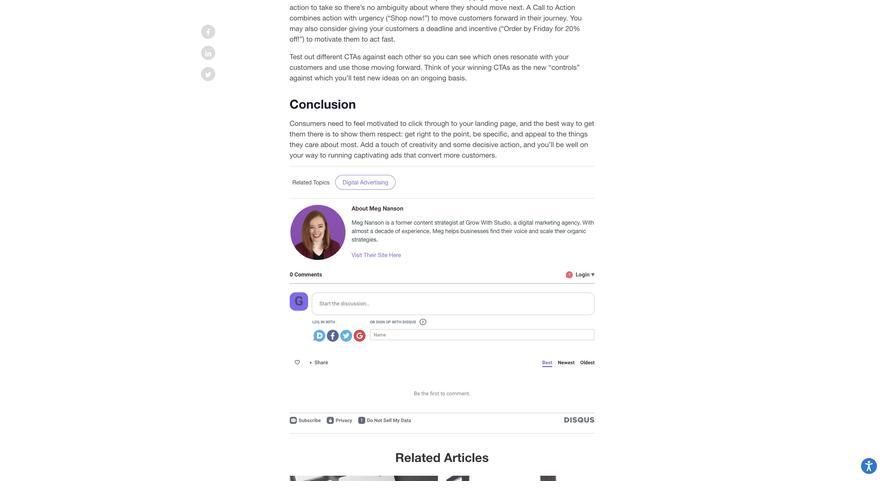 Task type: locate. For each thing, give the bounding box(es) containing it.
giving down urgency
[[349, 24, 368, 32]]

your up the related topics
[[290, 151, 303, 159]]

0 vertical spatial meg
[[369, 205, 381, 212]]

0 vertical spatial decisive
[[558, 0, 583, 1]]

things
[[569, 130, 588, 138]]

on inside test out different ctas against each other so you can see which ones resonate with your customers and use those moving forward. think of your winning ctas as the new "controls" against which you'll test new ideas on an ongoing basis.
[[401, 74, 409, 82]]

0 vertical spatial with
[[344, 14, 357, 22]]

0 horizontal spatial giving
[[349, 24, 368, 32]]

0 horizontal spatial new
[[367, 74, 380, 82]]

strategist
[[435, 220, 458, 226]]

care
[[305, 141, 319, 149]]

1 horizontal spatial decisive
[[558, 0, 583, 1]]

their down call
[[528, 14, 541, 22]]

the down best
[[557, 130, 567, 138]]

1 horizontal spatial you'll
[[537, 141, 554, 149]]

1 horizontal spatial new
[[533, 63, 547, 71]]

1 vertical spatial meg
[[352, 220, 363, 226]]

1 horizontal spatial action
[[322, 14, 342, 22]]

1 horizontal spatial so
[[423, 52, 431, 61]]

1 vertical spatial related
[[395, 450, 441, 465]]

new down resonate
[[533, 63, 547, 71]]

1 vertical spatial against
[[290, 74, 312, 82]]

1 vertical spatial is
[[386, 220, 390, 226]]

0 horizontal spatial you'll
[[335, 74, 352, 82]]

1 vertical spatial which
[[314, 74, 333, 82]]

1 horizontal spatial giving
[[480, 0, 499, 1]]

ctas up those
[[344, 52, 361, 61]]

them up add
[[360, 130, 376, 138]]

nanson up decade
[[364, 220, 384, 226]]

and up appeal
[[520, 119, 532, 127]]

test out different ctas against each other so you can see which ones resonate with your customers and use those moving forward. think of your winning ctas as the new "controls" against which you'll test new ideas on an ongoing basis.
[[290, 52, 580, 82]]

verbs
[[319, 0, 337, 1]]

0 horizontal spatial related
[[292, 179, 312, 186]]

and down digital
[[529, 228, 538, 234]]

1 horizontal spatial about
[[410, 3, 428, 11]]

by
[[524, 24, 532, 32]]

1 horizontal spatial be
[[556, 141, 564, 149]]

and inside test out different ctas against each other so you can see which ones resonate with your customers and use those moving forward. think of your winning ctas as the new "controls" against which you'll test new ideas on an ongoing basis.
[[325, 63, 337, 71]]

show
[[341, 130, 358, 138]]

0 horizontal spatial so
[[335, 3, 342, 11]]

0 vertical spatial is
[[325, 130, 331, 138]]

can
[[446, 52, 458, 61]]

1 horizontal spatial with
[[540, 52, 553, 61]]

they left care
[[290, 141, 303, 149]]

to right call
[[547, 3, 553, 11]]

also
[[305, 24, 318, 32]]

1 vertical spatial about
[[321, 141, 339, 149]]

on
[[401, 74, 409, 82], [580, 141, 588, 149]]

against up moving
[[363, 52, 386, 61]]

forward.
[[396, 63, 422, 71]]

you
[[433, 52, 444, 61]]

basis.
[[448, 74, 467, 82]]

site
[[378, 252, 388, 258]]

of down the can
[[444, 63, 450, 71]]

ctas
[[344, 52, 361, 61], [494, 63, 510, 71]]

them down consider
[[344, 35, 360, 43]]

your up where
[[436, 0, 449, 1]]

winning
[[467, 63, 492, 71]]

the right the as
[[522, 63, 532, 71]]

1 vertical spatial they
[[290, 141, 303, 149]]

them down consumers
[[290, 130, 306, 138]]

0 horizontal spatial which
[[314, 74, 333, 82]]

customers up a
[[517, 0, 550, 1]]

add
[[360, 141, 373, 149]]

decisive
[[558, 0, 583, 1], [473, 141, 498, 149]]

digital
[[343, 179, 359, 186]]

be
[[473, 130, 481, 138], [556, 141, 564, 149]]

businesses
[[461, 228, 489, 234]]

0 vertical spatial against
[[363, 52, 386, 61]]

new down moving
[[367, 74, 380, 82]]

is right there
[[325, 130, 331, 138]]

1 horizontal spatial they
[[451, 3, 464, 11]]

1 vertical spatial be
[[556, 141, 564, 149]]

with up 'organic'
[[583, 220, 594, 226]]

they inside consumers need to feel motivated to click through to your landing page, and the best way to get them there is to show them respect: get right to the point, be specific, and appeal to the things they care about most. add a touch of creativity and some decisive action, and you'll be well on your way to running captivating ads that convert more customers.
[[290, 141, 303, 149]]

appeal
[[525, 130, 546, 138]]

need
[[328, 119, 343, 127]]

1 horizontal spatial with
[[583, 220, 594, 226]]

1 vertical spatial you'll
[[537, 141, 554, 149]]

about inside powerful verbs like these are the backbone of your ad copy, giving your customers a decisive action to take so there's no ambiguity about where they should move next. a call to action combines action with urgency ("shop now!") to move customers forward in their journey. you may also consider giving your customers a deadline and incentive ("order by friday for 20% off!") to motivate them to act fast.
[[410, 3, 428, 11]]

of inside consumers need to feel motivated to click through to your landing page, and the best way to get them there is to show them respect: get right to the point, be specific, and appeal to the things they care about most. add a touch of creativity and some decisive action, and you'll be well on your way to running captivating ads that convert more customers.
[[401, 141, 407, 149]]

0 vertical spatial they
[[451, 3, 464, 11]]

their
[[528, 14, 541, 22], [501, 228, 512, 234], [555, 228, 566, 234], [364, 252, 376, 258]]

is up decade
[[386, 220, 390, 226]]

1 horizontal spatial on
[[580, 141, 588, 149]]

combines
[[290, 14, 320, 22]]

of
[[427, 0, 434, 1], [444, 63, 450, 71], [401, 141, 407, 149], [395, 228, 400, 234]]

an
[[411, 74, 419, 82]]

twitter image
[[205, 71, 212, 78]]

customers down 'should'
[[459, 14, 492, 22]]

get up things
[[584, 119, 594, 127]]

consumers
[[290, 119, 326, 127]]

some
[[453, 141, 471, 149]]

you'll down use on the left
[[335, 74, 352, 82]]

well
[[566, 141, 578, 149]]

2 vertical spatial meg
[[433, 228, 444, 234]]

0 horizontal spatial decisive
[[473, 141, 498, 149]]

0 horizontal spatial is
[[325, 130, 331, 138]]

your up basis.
[[452, 63, 465, 71]]

click
[[408, 119, 423, 127]]

0 vertical spatial move
[[490, 3, 507, 11]]

meg up almost
[[352, 220, 363, 226]]

at
[[460, 220, 464, 226]]

move up forward
[[490, 3, 507, 11]]

1 vertical spatial so
[[423, 52, 431, 61]]

your up "controls"
[[555, 52, 569, 61]]

0 vertical spatial way
[[561, 119, 574, 127]]

call
[[533, 3, 545, 11]]

those
[[352, 63, 369, 71]]

nanson up former
[[383, 205, 403, 212]]

digital advertising
[[343, 179, 388, 186]]

of up where
[[427, 0, 434, 1]]

giving
[[480, 0, 499, 1], [349, 24, 368, 32]]

0 horizontal spatial against
[[290, 74, 312, 82]]

decisive up customers.
[[473, 141, 498, 149]]

and down appeal
[[524, 141, 535, 149]]

way down care
[[305, 151, 318, 159]]

on left the an
[[401, 74, 409, 82]]

of down former
[[395, 228, 400, 234]]

move
[[490, 3, 507, 11], [440, 14, 457, 22]]

your up point,
[[459, 119, 473, 127]]

0 horizontal spatial about
[[321, 141, 339, 149]]

a
[[526, 3, 531, 11]]

get down click
[[405, 130, 415, 138]]

fast.
[[382, 35, 395, 43]]

1 vertical spatial ctas
[[494, 63, 510, 71]]

meg down strategist
[[433, 228, 444, 234]]

they down ad at the top of the page
[[451, 3, 464, 11]]

with down there's
[[344, 14, 357, 22]]

0 vertical spatial you'll
[[335, 74, 352, 82]]

action up consider
[[322, 14, 342, 22]]

to left running
[[320, 151, 326, 159]]

move up deadline
[[440, 14, 457, 22]]

most.
[[341, 141, 359, 149]]

1 vertical spatial decisive
[[473, 141, 498, 149]]

and right deadline
[[455, 24, 467, 32]]

and down different
[[325, 63, 337, 71]]

with
[[344, 14, 357, 22], [540, 52, 553, 61]]

related
[[292, 179, 312, 186], [395, 450, 441, 465]]

friday
[[533, 24, 553, 32]]

consider
[[320, 24, 347, 32]]

a up action
[[552, 0, 556, 1]]

0 horizontal spatial they
[[290, 141, 303, 149]]

action
[[290, 3, 309, 11], [322, 14, 342, 22]]

which up winning
[[473, 52, 491, 61]]

1 horizontal spatial meg
[[369, 205, 381, 212]]

way up things
[[561, 119, 574, 127]]

you'll down appeal
[[537, 141, 554, 149]]

giving up 'should'
[[480, 0, 499, 1]]

ctas down ones
[[494, 63, 510, 71]]

against down test
[[290, 74, 312, 82]]

1 horizontal spatial way
[[561, 119, 574, 127]]

to left click
[[400, 119, 407, 127]]

0 vertical spatial be
[[473, 130, 481, 138]]

meg right about
[[369, 205, 381, 212]]

0 vertical spatial about
[[410, 3, 428, 11]]

experience,
[[402, 228, 431, 234]]

so inside test out different ctas against each other so you can see which ones resonate with your customers and use those moving forward. think of your winning ctas as the new "controls" against which you'll test new ideas on an ongoing basis.
[[423, 52, 431, 61]]

0 horizontal spatial on
[[401, 74, 409, 82]]

and up action, at the right top of page
[[511, 130, 523, 138]]

ads
[[391, 151, 402, 159]]

meg nanson is a former content strategist at grow with studio, a digital marketing agency. with almost a decade of experience, meg helps businesses find their voice and scale their organic strategies.
[[352, 220, 594, 243]]

1 horizontal spatial is
[[386, 220, 390, 226]]

0 horizontal spatial with
[[481, 220, 493, 226]]

decisive up action
[[558, 0, 583, 1]]

nanson inside the meg nanson is a former content strategist at grow with studio, a digital marketing agency. with almost a decade of experience, meg helps businesses find their voice and scale their organic strategies.
[[364, 220, 384, 226]]

almost
[[352, 228, 369, 234]]

of up that
[[401, 141, 407, 149]]

2 with from the left
[[583, 220, 594, 226]]

customers down ("shop
[[385, 24, 419, 32]]

through
[[425, 119, 449, 127]]

so inside powerful verbs like these are the backbone of your ad copy, giving your customers a decisive action to take so there's no ambiguity about where they should move next. a call to action combines action with urgency ("shop now!") to move customers forward in their journey. you may also consider giving your customers a deadline and incentive ("order by friday for 20% off!") to motivate them to act fast.
[[335, 3, 342, 11]]

1 horizontal spatial move
[[490, 3, 507, 11]]

advertising
[[360, 179, 388, 186]]

to down best
[[548, 130, 555, 138]]

1 vertical spatial nanson
[[364, 220, 384, 226]]

related topics
[[292, 179, 330, 186]]

to down need
[[333, 130, 339, 138]]

on right well
[[580, 141, 588, 149]]

a up voice
[[514, 220, 517, 226]]

1 vertical spatial get
[[405, 130, 415, 138]]

0 vertical spatial nanson
[[383, 205, 403, 212]]

so down like
[[335, 3, 342, 11]]

running
[[328, 151, 352, 159]]

to down also
[[306, 35, 313, 43]]

1 vertical spatial with
[[540, 52, 553, 61]]

to up point,
[[451, 119, 457, 127]]

you'll
[[335, 74, 352, 82], [537, 141, 554, 149]]

them
[[344, 35, 360, 43], [290, 130, 306, 138], [360, 130, 376, 138]]

about up now!")
[[410, 3, 428, 11]]

0 vertical spatial which
[[473, 52, 491, 61]]

them inside powerful verbs like these are the backbone of your ad copy, giving your customers a decisive action to take so there's no ambiguity about where they should move next. a call to action combines action with urgency ("shop now!") to move customers forward in their journey. you may also consider giving your customers a deadline and incentive ("order by friday for 20% off!") to motivate them to act fast.
[[344, 35, 360, 43]]

organic
[[567, 228, 586, 234]]

0 horizontal spatial ctas
[[344, 52, 361, 61]]

with up "controls"
[[540, 52, 553, 61]]

more
[[444, 151, 460, 159]]

decisive inside powerful verbs like these are the backbone of your ad copy, giving your customers a decisive action to take so there's no ambiguity about where they should move next. a call to action combines action with urgency ("shop now!") to move customers forward in their journey. you may also consider giving your customers a deadline and incentive ("order by friday for 20% off!") to motivate them to act fast.
[[558, 0, 583, 1]]

be down landing
[[473, 130, 481, 138]]

about up running
[[321, 141, 339, 149]]

topics
[[313, 179, 330, 186]]

0 horizontal spatial meg
[[352, 220, 363, 226]]

see
[[460, 52, 471, 61]]

agency.
[[562, 220, 581, 226]]

like
[[339, 0, 349, 1]]

0 horizontal spatial be
[[473, 130, 481, 138]]

0 vertical spatial so
[[335, 3, 342, 11]]

customers down 'out'
[[290, 63, 323, 71]]

1 vertical spatial on
[[580, 141, 588, 149]]

a right add
[[375, 141, 379, 149]]

0 vertical spatial giving
[[480, 0, 499, 1]]

1 horizontal spatial against
[[363, 52, 386, 61]]

their left "site"
[[364, 252, 376, 258]]

consumers need to feel motivated to click through to your landing page, and the best way to get them there is to show them respect: get right to the point, be specific, and appeal to the things they care about most. add a touch of creativity and some decisive action, and you'll be well on your way to running captivating ads that convert more customers.
[[290, 119, 594, 159]]

so left you
[[423, 52, 431, 61]]

1 vertical spatial way
[[305, 151, 318, 159]]

0 vertical spatial related
[[292, 179, 312, 186]]

way
[[561, 119, 574, 127], [305, 151, 318, 159]]

are
[[370, 0, 380, 1]]

0 horizontal spatial move
[[440, 14, 457, 22]]

1 horizontal spatial related
[[395, 450, 441, 465]]

off!")
[[290, 35, 304, 43]]

to up things
[[576, 119, 582, 127]]

be left well
[[556, 141, 564, 149]]

decade
[[375, 228, 394, 234]]

0 vertical spatial action
[[290, 3, 309, 11]]

they
[[451, 3, 464, 11], [290, 141, 303, 149]]

with up find
[[481, 220, 493, 226]]

find
[[490, 228, 500, 234]]

0 vertical spatial on
[[401, 74, 409, 82]]

ones
[[493, 52, 509, 61]]

the up ambiguity
[[382, 0, 392, 1]]

0 horizontal spatial with
[[344, 14, 357, 22]]

which down different
[[314, 74, 333, 82]]

forward
[[494, 14, 518, 22]]

action down powerful
[[290, 3, 309, 11]]

1 horizontal spatial get
[[584, 119, 594, 127]]



Task type: describe. For each thing, give the bounding box(es) containing it.
your up next. in the right top of the page
[[501, 0, 515, 1]]

resonate
[[511, 52, 538, 61]]

where
[[430, 3, 449, 11]]

motivated
[[367, 119, 398, 127]]

think
[[424, 63, 442, 71]]

a up strategies.
[[370, 228, 373, 234]]

test
[[354, 74, 365, 82]]

1 horizontal spatial ctas
[[494, 63, 510, 71]]

ideas
[[382, 74, 399, 82]]

act
[[370, 35, 380, 43]]

landing
[[475, 119, 498, 127]]

point,
[[453, 130, 471, 138]]

1 with from the left
[[481, 220, 493, 226]]

to down 'through'
[[433, 130, 439, 138]]

copy,
[[461, 0, 478, 1]]

a left former
[[391, 220, 394, 226]]

convert
[[418, 151, 442, 159]]

0 vertical spatial ctas
[[344, 52, 361, 61]]

facebook image
[[206, 29, 210, 36]]

related articles
[[395, 450, 489, 465]]

these
[[351, 0, 368, 1]]

"controls"
[[548, 63, 580, 71]]

visit their site here
[[352, 252, 401, 258]]

use
[[339, 63, 350, 71]]

to up show
[[345, 119, 352, 127]]

action
[[555, 3, 575, 11]]

the inside powerful verbs like these are the backbone of your ad copy, giving your customers a decisive action to take so there's no ambiguity about where they should move next. a call to action combines action with urgency ("shop now!") to move customers forward in their journey. you may also consider giving your customers a deadline and incentive ("order by friday for 20% off!") to motivate them to act fast.
[[382, 0, 392, 1]]

1 vertical spatial giving
[[349, 24, 368, 32]]

as
[[512, 63, 520, 71]]

0 vertical spatial new
[[533, 63, 547, 71]]

grow
[[466, 220, 480, 226]]

digital advertising link
[[335, 175, 396, 190]]

moving
[[371, 63, 394, 71]]

20%
[[565, 24, 580, 32]]

2 horizontal spatial meg
[[433, 228, 444, 234]]

is inside consumers need to feel motivated to click through to your landing page, and the best way to get them there is to show them respect: get right to the point, be specific, and appeal to the things they care about most. add a touch of creativity and some decisive action, and you'll be well on your way to running captivating ads that convert more customers.
[[325, 130, 331, 138]]

1 vertical spatial new
[[367, 74, 380, 82]]

and inside the meg nanson is a former content strategist at grow with studio, a digital marketing agency. with almost a decade of experience, meg helps businesses find their voice and scale their organic strategies.
[[529, 228, 538, 234]]

they inside powerful verbs like these are the backbone of your ad copy, giving your customers a decisive action to take so there's no ambiguity about where they should move next. a call to action combines action with urgency ("shop now!") to move customers forward in their journey. you may also consider giving your customers a deadline and incentive ("order by friday for 20% off!") to motivate them to act fast.
[[451, 3, 464, 11]]

captivating
[[354, 151, 389, 159]]

to down where
[[431, 14, 438, 22]]

incentive
[[469, 24, 497, 32]]

right
[[417, 130, 431, 138]]

their inside powerful verbs like these are the backbone of your ad copy, giving your customers a decisive action to take so there's no ambiguity about where they should move next. a call to action combines action with urgency ("shop now!") to move customers forward in their journey. you may also consider giving your customers a deadline and incentive ("order by friday for 20% off!") to motivate them to act fast.
[[528, 14, 541, 22]]

to left act
[[362, 35, 368, 43]]

ongoing
[[421, 74, 446, 82]]

their right scale
[[555, 228, 566, 234]]

("order
[[499, 24, 522, 32]]

about meg nanson
[[352, 205, 403, 212]]

the down 'through'
[[441, 130, 451, 138]]

scale
[[540, 228, 553, 234]]

here
[[389, 252, 401, 258]]

and up more
[[439, 141, 451, 149]]

former
[[396, 220, 412, 226]]

content
[[414, 220, 433, 226]]

strategies.
[[352, 237, 378, 243]]

different
[[317, 52, 342, 61]]

1 vertical spatial move
[[440, 14, 457, 22]]

ad
[[451, 0, 459, 1]]

there
[[308, 130, 323, 138]]

with inside powerful verbs like these are the backbone of your ad copy, giving your customers a decisive action to take so there's no ambiguity about where they should move next. a call to action combines action with urgency ("shop now!") to move customers forward in their journey. you may also consider giving your customers a deadline and incentive ("order by friday for 20% off!") to motivate them to act fast.
[[344, 14, 357, 22]]

urgency
[[359, 14, 384, 22]]

helps
[[445, 228, 459, 234]]

motivate
[[315, 35, 342, 43]]

of inside powerful verbs like these are the backbone of your ad copy, giving your customers a decisive action to take so there's no ambiguity about where they should move next. a call to action combines action with urgency ("shop now!") to move customers forward in their journey. you may also consider giving your customers a deadline and incentive ("order by friday for 20% off!") to motivate them to act fast.
[[427, 0, 434, 1]]

and inside powerful verbs like these are the backbone of your ad copy, giving your customers a decisive action to take so there's no ambiguity about where they should move next. a call to action combines action with urgency ("shop now!") to move customers forward in their journey. you may also consider giving your customers a deadline and incentive ("order by friday for 20% off!") to motivate them to act fast.
[[455, 24, 467, 32]]

0 vertical spatial get
[[584, 119, 594, 127]]

touch
[[381, 141, 399, 149]]

1 horizontal spatial which
[[473, 52, 491, 61]]

of inside test out different ctas against each other so you can see which ones resonate with your customers and use those moving forward. think of your winning ctas as the new "controls" against which you'll test new ideas on an ongoing basis.
[[444, 63, 450, 71]]

("shop
[[386, 14, 407, 22]]

no
[[367, 3, 375, 11]]

next.
[[509, 3, 524, 11]]

voice
[[514, 228, 527, 234]]

page,
[[500, 119, 518, 127]]

may
[[290, 24, 303, 32]]

digital
[[518, 220, 533, 226]]

journey.
[[543, 14, 568, 22]]

0 horizontal spatial action
[[290, 3, 309, 11]]

you
[[570, 14, 582, 22]]

out
[[304, 52, 315, 61]]

the up appeal
[[534, 119, 544, 127]]

is inside the meg nanson is a former content strategist at grow with studio, a digital marketing agency. with almost a decade of experience, meg helps businesses find their voice and scale their organic strategies.
[[386, 220, 390, 226]]

linkedin image
[[205, 50, 211, 57]]

to left take on the left top
[[311, 3, 317, 11]]

a inside consumers need to feel motivated to click through to your landing page, and the best way to get them there is to show them respect: get right to the point, be specific, and appeal to the things they care about most. add a touch of creativity and some decisive action, and you'll be well on your way to running captivating ads that convert more customers.
[[375, 141, 379, 149]]

articles
[[444, 450, 489, 465]]

you'll inside consumers need to feel motivated to click through to your landing page, and the best way to get them there is to show them respect: get right to the point, be specific, and appeal to the things they care about most. add a touch of creativity and some decisive action, and you'll be well on your way to running captivating ads that convert more customers.
[[537, 141, 554, 149]]

feel
[[354, 119, 365, 127]]

visit their site here link
[[352, 251, 401, 259]]

about
[[352, 205, 368, 212]]

decisive inside consumers need to feel motivated to click through to your landing page, and the best way to get them there is to show them respect: get right to the point, be specific, and appeal to the things they care about most. add a touch of creativity and some decisive action, and you'll be well on your way to running captivating ads that convert more customers.
[[473, 141, 498, 149]]

other
[[405, 52, 421, 61]]

1 vertical spatial action
[[322, 14, 342, 22]]

take
[[319, 3, 333, 11]]

their down studio,
[[501, 228, 512, 234]]

backbone
[[394, 0, 425, 1]]

related for related articles
[[395, 450, 441, 465]]

there's
[[344, 3, 365, 11]]

0 horizontal spatial get
[[405, 130, 415, 138]]

open accessibe: accessibility options, statement and help image
[[865, 461, 873, 472]]

a down now!")
[[421, 24, 424, 32]]

powerful
[[290, 0, 317, 1]]

about inside consumers need to feel motivated to click through to your landing page, and the best way to get them there is to show them respect: get right to the point, be specific, and appeal to the things they care about most. add a touch of creativity and some decisive action, and you'll be well on your way to running captivating ads that convert more customers.
[[321, 141, 339, 149]]

of inside the meg nanson is a former content strategist at grow with studio, a digital marketing agency. with almost a decade of experience, meg helps businesses find their voice and scale their organic strategies.
[[395, 228, 400, 234]]

on inside consumers need to feel motivated to click through to your landing page, and the best way to get them there is to show them respect: get right to the point, be specific, and appeal to the things they care about most. add a touch of creativity and some decisive action, and you'll be well on your way to running captivating ads that convert more customers.
[[580, 141, 588, 149]]

marketing
[[535, 220, 560, 226]]

studio,
[[494, 220, 512, 226]]

now!")
[[409, 14, 429, 22]]

with inside test out different ctas against each other so you can see which ones resonate with your customers and use those moving forward. think of your winning ctas as the new "controls" against which you'll test new ideas on an ongoing basis.
[[540, 52, 553, 61]]

each
[[388, 52, 403, 61]]

you'll inside test out different ctas against each other so you can see which ones resonate with your customers and use those moving forward. think of your winning ctas as the new "controls" against which you'll test new ideas on an ongoing basis.
[[335, 74, 352, 82]]

respect:
[[377, 130, 403, 138]]

the inside test out different ctas against each other so you can see which ones resonate with your customers and use those moving forward. think of your winning ctas as the new "controls" against which you'll test new ideas on an ongoing basis.
[[522, 63, 532, 71]]

creativity
[[409, 141, 437, 149]]

0 horizontal spatial way
[[305, 151, 318, 159]]

customers inside test out different ctas against each other so you can see which ones resonate with your customers and use those moving forward. think of your winning ctas as the new "controls" against which you'll test new ideas on an ongoing basis.
[[290, 63, 323, 71]]

best
[[546, 119, 559, 127]]

related for related topics
[[292, 179, 312, 186]]

that
[[404, 151, 416, 159]]

visit
[[352, 252, 362, 258]]

customers.
[[462, 151, 497, 159]]

deadline
[[426, 24, 453, 32]]

your up act
[[370, 24, 383, 32]]



Task type: vqa. For each thing, say whether or not it's contained in the screenshot.
helping
no



